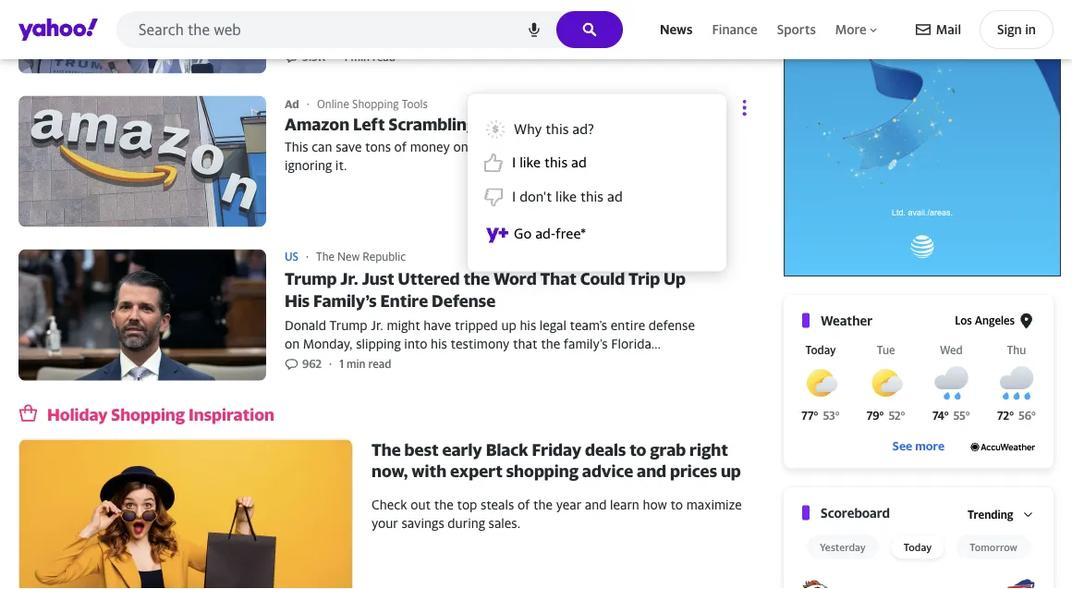 Task type: locate. For each thing, give the bounding box(es) containing it.
° left 52
[[880, 410, 885, 423]]

1 vertical spatial i
[[512, 189, 516, 205]]

2 vertical spatial this
[[581, 189, 604, 205]]

wed
[[941, 343, 963, 356]]

1 right 962
[[340, 358, 344, 371]]

weather
[[821, 313, 873, 328]]

i left but
[[512, 154, 516, 171]]

about
[[649, 115, 699, 135]]

in down the liars
[[347, 30, 358, 45]]

2 horizontal spatial like
[[556, 189, 577, 205]]

and right 'year'
[[585, 497, 607, 512]]

more button
[[832, 17, 883, 41]]

are
[[679, 139, 697, 155]]

read
[[373, 51, 396, 64], [369, 358, 392, 371]]

the up defense
[[464, 269, 490, 289]]

left
[[353, 115, 385, 135]]

° right 77
[[836, 410, 840, 423]]

0 vertical spatial this
[[546, 121, 569, 138]]

1 horizontal spatial and
[[637, 462, 667, 481]]

like up 9.9k
[[285, 30, 305, 45]]

this up most
[[546, 121, 569, 138]]

0 vertical spatial 1
[[344, 51, 348, 64]]

prices
[[670, 462, 718, 481]]

1 vertical spatial of
[[395, 139, 407, 155]]

0 horizontal spatial out
[[411, 497, 431, 512]]

None search field
[[117, 11, 623, 54]]

learn
[[610, 497, 640, 512]]

° left "55"
[[945, 410, 950, 423]]

trump up his
[[285, 269, 337, 289]]

1 vertical spatial today
[[904, 541, 932, 554]]

i
[[512, 154, 516, 171], [512, 189, 516, 205]]

to down now,
[[372, 483, 389, 503]]

72
[[998, 410, 1010, 423]]

0 vertical spatial read
[[373, 51, 396, 64]]

of right outside
[[510, 11, 522, 26]]

us · the new republic
[[285, 250, 406, 263]]

in
[[1026, 22, 1037, 37], [347, 30, 358, 45]]

0 horizontal spatial shopping
[[111, 404, 185, 424]]

trump inside the good liars said the scene outside of trump rallies "feels a little bit like you're in the 'twilight zone.'"
[[526, 11, 564, 26]]

toolbar containing mail
[[916, 10, 1054, 49]]

0 vertical spatial min
[[351, 51, 370, 64]]

55
[[954, 410, 966, 423]]

0 vertical spatial trump
[[526, 11, 564, 26]]

the for good
[[285, 11, 306, 26]]

defense
[[432, 291, 496, 311]]

ad
[[572, 154, 587, 171], [608, 189, 623, 205]]

1 vertical spatial like
[[520, 154, 541, 171]]

1 horizontal spatial today
[[904, 541, 932, 554]]

los
[[956, 314, 973, 327]]

toolbar
[[916, 10, 1054, 49]]

1 vertical spatial this
[[545, 154, 568, 171]]

· right us
[[306, 250, 309, 263]]

of inside the good liars said the scene outside of trump rallies "feels a little bit like you're in the 'twilight zone.'"
[[510, 11, 522, 26]]

this can save tons of money on amazon, but most prime members are ignoring it.
[[285, 139, 697, 173]]

could
[[581, 269, 625, 289]]

° right 74
[[966, 410, 971, 423]]

1 vertical spatial shopping
[[111, 404, 185, 424]]

shopping right holiday
[[111, 404, 185, 424]]

to left grab
[[630, 440, 647, 460]]

2 vertical spatial like
[[556, 189, 577, 205]]

this down why this ad? at top
[[545, 154, 568, 171]]

i left don't
[[512, 189, 516, 205]]

i inside button
[[512, 189, 516, 205]]

shoppers
[[503, 115, 577, 135]]

this inside why this ad? link
[[546, 121, 569, 138]]

0 horizontal spatial ad
[[572, 154, 587, 171]]

ad down i like this ad button
[[608, 189, 623, 205]]

52
[[889, 410, 901, 423]]

ad inside button
[[608, 189, 623, 205]]

to right the how
[[671, 497, 684, 512]]

· right 9.9k
[[333, 51, 336, 64]]

8 ° from the left
[[1032, 410, 1037, 423]]

tab list
[[803, 535, 1036, 560]]

up
[[664, 269, 686, 289]]

like inside button
[[556, 189, 577, 205]]

out up the members at the right
[[618, 115, 646, 135]]

trump left rallies
[[526, 11, 564, 26]]

deals
[[585, 440, 626, 460]]

ad · online shopping tools
[[285, 97, 428, 111]]

good
[[310, 11, 341, 26]]

0 horizontal spatial in
[[347, 30, 358, 45]]

steals
[[481, 497, 514, 512]]

bit
[[680, 11, 696, 26]]

why this ad?
[[514, 121, 595, 138]]

of right tons
[[395, 139, 407, 155]]

holiday
[[47, 404, 108, 424]]

out
[[618, 115, 646, 135], [411, 497, 431, 512]]

0 vertical spatial of
[[510, 11, 522, 26]]

today down weather
[[806, 343, 837, 356]]

° right 72
[[1032, 410, 1037, 423]]

2 i from the top
[[512, 189, 516, 205]]

0 horizontal spatial and
[[585, 497, 607, 512]]

0 vertical spatial like
[[285, 30, 305, 45]]

save
[[336, 139, 362, 155]]

1 horizontal spatial like
[[520, 154, 541, 171]]

that
[[541, 269, 577, 289]]

0 horizontal spatial trump
[[285, 269, 337, 289]]

1 vertical spatial 1
[[340, 358, 344, 371]]

0 vertical spatial out
[[618, 115, 646, 135]]

'twilight
[[384, 30, 432, 45]]

why
[[514, 121, 542, 138]]

9.9k
[[302, 51, 326, 64]]

out up 'savings'
[[411, 497, 431, 512]]

his
[[285, 291, 310, 311]]

min for 9.9k
[[351, 51, 370, 64]]

said
[[376, 11, 400, 26]]

finance
[[712, 21, 758, 36]]

out inside amazon left scrambling as shoppers find out about secret...
[[618, 115, 646, 135]]

more
[[836, 21, 867, 36]]

of right the steals
[[518, 497, 530, 512]]

of inside this can save tons of money on amazon, but most prime members are ignoring it.
[[395, 139, 407, 155]]

min right 962
[[347, 358, 366, 371]]

more
[[916, 439, 945, 453]]

the inside the good liars said the scene outside of trump rallies "feels a little bit like you're in the 'twilight zone.'"
[[285, 11, 306, 26]]

0 horizontal spatial today
[[806, 343, 837, 356]]

2 vertical spatial of
[[518, 497, 530, 512]]

3 ° from the left
[[880, 410, 885, 423]]

shopping up left
[[352, 98, 399, 111]]

0 vertical spatial shopping
[[352, 98, 399, 111]]

in right sign
[[1026, 22, 1037, 37]]

scene
[[426, 11, 459, 26]]

0 horizontal spatial like
[[285, 30, 305, 45]]

shopping
[[352, 98, 399, 111], [111, 404, 185, 424]]

the up now,
[[372, 440, 401, 460]]

1 horizontal spatial shopping
[[352, 98, 399, 111]]

like inside button
[[520, 154, 541, 171]]

4 ° from the left
[[901, 410, 906, 423]]

min
[[351, 51, 370, 64], [347, 358, 366, 371]]

·
[[333, 51, 336, 64], [307, 97, 310, 111], [306, 250, 309, 263], [329, 358, 332, 371]]

1 vertical spatial min
[[347, 358, 366, 371]]

the inside the best early black friday deals to grab right now, with expert shopping advice and prices up to 50% off check out the top steals of the year and learn how to maximize your savings during sales.
[[372, 440, 401, 460]]

thu
[[1008, 343, 1027, 356]]

word
[[494, 269, 537, 289]]

1 vertical spatial ad
[[608, 189, 623, 205]]

of
[[510, 11, 522, 26], [395, 139, 407, 155], [518, 497, 530, 512]]

1 horizontal spatial out
[[618, 115, 646, 135]]

1 vertical spatial out
[[411, 497, 431, 512]]

ad-
[[536, 225, 556, 242]]

i inside button
[[512, 154, 516, 171]]

scoreboard
[[821, 505, 891, 521]]

now,
[[372, 462, 408, 481]]

the
[[403, 11, 422, 26], [361, 30, 381, 45], [464, 269, 490, 289], [434, 497, 454, 512], [534, 497, 553, 512]]

with
[[412, 462, 447, 481]]

like
[[285, 30, 305, 45], [520, 154, 541, 171], [556, 189, 577, 205]]

1 horizontal spatial in
[[1026, 22, 1037, 37]]

°
[[814, 410, 819, 423], [836, 410, 840, 423], [880, 410, 885, 423], [901, 410, 906, 423], [945, 410, 950, 423], [966, 410, 971, 423], [1010, 410, 1015, 423], [1032, 410, 1037, 423]]

the left good
[[285, 11, 306, 26]]

0 vertical spatial ad
[[572, 154, 587, 171]]

1 i from the top
[[512, 154, 516, 171]]

2 vertical spatial the
[[372, 440, 401, 460]]

· right 962
[[329, 358, 332, 371]]

like right don't
[[556, 189, 577, 205]]

trump inside trump jr. just uttered the word that could trip up his family's entire defense
[[285, 269, 337, 289]]

but
[[526, 139, 547, 155]]

° left '56'
[[1010, 410, 1015, 423]]

° up the see on the bottom of the page
[[901, 410, 906, 423]]

tue
[[877, 343, 896, 356]]

0 horizontal spatial the
[[285, 11, 306, 26]]

like inside the good liars said the scene outside of trump rallies "feels a little bit like you're in the 'twilight zone.'"
[[285, 30, 305, 45]]

the left new
[[316, 250, 335, 263]]

1 horizontal spatial the
[[316, 250, 335, 263]]

0 vertical spatial i
[[512, 154, 516, 171]]

1 for 962
[[340, 358, 344, 371]]

· right ad
[[307, 97, 310, 111]]

79
[[867, 410, 880, 423]]

accuweather image
[[971, 443, 1036, 452]]

1 down the you're
[[344, 51, 348, 64]]

i for i like this ad
[[512, 154, 516, 171]]

early
[[442, 440, 483, 460]]

this down i like this ad button
[[581, 189, 604, 205]]

2 ° from the left
[[836, 410, 840, 423]]

1 vertical spatial read
[[369, 358, 392, 371]]

just
[[362, 269, 395, 289]]

and down grab
[[637, 462, 667, 481]]

tab list containing yesterday
[[803, 535, 1036, 560]]

you're
[[308, 30, 344, 45]]

2 horizontal spatial the
[[372, 440, 401, 460]]

1 ° from the left
[[814, 410, 819, 423]]

50%
[[392, 483, 427, 503]]

the best early black friday deals to grab right now, with expert shopping advice and prices up to 50% off check out the top steals of the year and learn how to maximize your savings during sales.
[[372, 440, 742, 531]]

out inside the best early black friday deals to grab right now, with expert shopping advice and prices up to 50% off check out the top steals of the year and learn how to maximize your savings during sales.
[[411, 497, 431, 512]]

today right yesterday button on the bottom of the page
[[904, 541, 932, 554]]

read down the 'twilight
[[373, 51, 396, 64]]

your
[[372, 516, 398, 531]]

zone.'"
[[435, 30, 475, 45]]

the inside trump jr. just uttered the word that could trip up his family's entire defense
[[464, 269, 490, 289]]

1 horizontal spatial trump
[[526, 11, 564, 26]]

us
[[285, 250, 299, 263]]

ad down ad?
[[572, 154, 587, 171]]

today inside button
[[904, 541, 932, 554]]

min down search query 'text box'
[[351, 51, 370, 64]]

0 vertical spatial the
[[285, 11, 306, 26]]

uttered
[[398, 269, 460, 289]]

mail
[[937, 22, 962, 37]]

1 vertical spatial trump
[[285, 269, 337, 289]]

the
[[285, 11, 306, 26], [316, 250, 335, 263], [372, 440, 401, 460]]

the for best
[[372, 440, 401, 460]]

outside
[[463, 11, 507, 26]]

7 ° from the left
[[1010, 410, 1015, 423]]

° left the 53
[[814, 410, 819, 423]]

1 vertical spatial and
[[585, 497, 607, 512]]

this
[[546, 121, 569, 138], [545, 154, 568, 171], [581, 189, 604, 205]]

1 horizontal spatial ad
[[608, 189, 623, 205]]

this inside i like this ad button
[[545, 154, 568, 171]]

like down why
[[520, 154, 541, 171]]

yesterday
[[820, 541, 866, 554]]

read right 962
[[369, 358, 392, 371]]

mail link
[[916, 13, 962, 46]]



Task type: vqa. For each thing, say whether or not it's contained in the screenshot.
"APPS" at the left
no



Task type: describe. For each thing, give the bounding box(es) containing it.
77
[[802, 410, 814, 423]]

77 ° 53 °
[[802, 410, 840, 423]]

i like this ad button
[[477, 146, 703, 181]]

sign in link
[[980, 10, 1054, 49]]

black
[[486, 440, 529, 460]]

sign
[[998, 22, 1023, 37]]

shopping inside ad · online shopping tools
[[352, 98, 399, 111]]

news
[[660, 21, 693, 36]]

best
[[405, 440, 439, 460]]

9.9k comments element
[[302, 51, 326, 65]]

how
[[643, 497, 668, 512]]

friday
[[532, 440, 582, 460]]

· for ad · online shopping tools
[[307, 97, 310, 111]]

amazon
[[285, 115, 350, 135]]

53
[[824, 410, 836, 423]]

1 for 9.9k
[[344, 51, 348, 64]]

prime
[[583, 139, 617, 155]]

the up the 'twilight
[[403, 11, 422, 26]]

"feels
[[604, 11, 637, 26]]

most
[[550, 139, 580, 155]]

read for 9.9k · 1 min read
[[373, 51, 396, 64]]

online
[[317, 98, 349, 111]]

money
[[410, 139, 450, 155]]

5 ° from the left
[[945, 410, 950, 423]]

news link
[[657, 17, 697, 41]]

secret...
[[285, 137, 349, 157]]

amazon left scrambling as shoppers find out about secret... link
[[285, 114, 708, 175]]

i like this ad
[[512, 154, 587, 171]]

2 horizontal spatial to
[[671, 497, 684, 512]]

advertisement region
[[784, 0, 1062, 277]]

shopping
[[507, 462, 579, 481]]

view ad options image
[[733, 99, 758, 117]]

scrambling
[[389, 115, 477, 135]]

jr.
[[341, 269, 359, 289]]

savings
[[402, 516, 445, 531]]

Search query text field
[[117, 11, 623, 48]]

962
[[302, 358, 322, 371]]

ad inside button
[[572, 154, 587, 171]]

· for 9.9k · 1 min read
[[333, 51, 336, 64]]

this
[[285, 139, 308, 155]]

· for 962 · 1 min read
[[329, 358, 332, 371]]

family's
[[314, 291, 377, 311]]

ad
[[285, 98, 299, 111]]

finance link
[[709, 17, 762, 41]]

see
[[893, 439, 913, 453]]

· for us · the new republic
[[306, 250, 309, 263]]

yesterday button
[[807, 535, 879, 560]]

during
[[448, 516, 486, 531]]

it.
[[336, 158, 347, 173]]

sports link
[[774, 17, 820, 41]]

right
[[690, 440, 729, 460]]

holiday shopping inspiration
[[47, 404, 275, 424]]

1 horizontal spatial to
[[630, 440, 647, 460]]

angeles
[[975, 314, 1015, 327]]

i don't like this ad
[[512, 189, 623, 205]]

republic
[[363, 250, 406, 263]]

tomorrow button
[[957, 535, 1031, 560]]

6 ° from the left
[[966, 410, 971, 423]]

a
[[640, 11, 647, 26]]

go
[[514, 225, 532, 242]]

advice
[[583, 462, 634, 481]]

holiday shopping inspiration link
[[47, 403, 275, 426]]

0 vertical spatial today
[[806, 343, 837, 356]]

0 vertical spatial and
[[637, 462, 667, 481]]

min for 962
[[347, 358, 366, 371]]

expert
[[450, 462, 503, 481]]

members
[[620, 139, 675, 155]]

the good liars said the scene outside of trump rallies "feels a little bit like you're in the 'twilight zone.'"
[[285, 11, 696, 45]]

962 comments element
[[302, 358, 322, 372]]

maximize
[[687, 497, 742, 512]]

on
[[454, 139, 469, 155]]

sales.
[[489, 516, 521, 531]]

liars
[[345, 11, 373, 26]]

74 ° 55 °
[[933, 410, 971, 423]]

this inside i don't like this ad button
[[581, 189, 604, 205]]

79 ° 52 °
[[867, 410, 906, 423]]

little
[[650, 11, 677, 26]]

can
[[312, 139, 332, 155]]

go ad-free*
[[514, 225, 586, 242]]

72 ° 56 °
[[998, 410, 1037, 423]]

the left 'year'
[[534, 497, 553, 512]]

don't
[[520, 189, 552, 205]]

rallies
[[567, 11, 601, 26]]

trump jr. just uttered the word that could trip up his family's entire defense
[[285, 269, 686, 311]]

in inside the good liars said the scene outside of trump rallies "feels a little bit like you're in the 'twilight zone.'"
[[347, 30, 358, 45]]

the left top
[[434, 497, 454, 512]]

why this ad? link
[[470, 113, 708, 146]]

tons
[[365, 139, 391, 155]]

i don't like this ad button
[[485, 181, 710, 214]]

1 vertical spatial the
[[316, 250, 335, 263]]

trump jr. just uttered the word that could trip up his family's entire defense link
[[18, 250, 755, 381]]

read for 962 · 1 min read
[[369, 358, 392, 371]]

entire
[[381, 291, 428, 311]]

i for i don't like this ad
[[512, 189, 516, 205]]

find
[[581, 115, 615, 135]]

off
[[430, 483, 453, 503]]

search image
[[583, 22, 597, 37]]

los angeles
[[956, 314, 1015, 327]]

today button
[[891, 535, 945, 560]]

up
[[721, 462, 742, 481]]

as
[[480, 115, 500, 135]]

0 horizontal spatial to
[[372, 483, 389, 503]]

see more
[[893, 439, 945, 453]]

top
[[457, 497, 478, 512]]

9.9k · 1 min read
[[302, 51, 396, 64]]

view your locations image
[[1019, 313, 1036, 330]]

check
[[372, 497, 407, 512]]

sign in
[[998, 22, 1037, 37]]

free*
[[556, 225, 586, 242]]

the down the liars
[[361, 30, 381, 45]]

of inside the best early black friday deals to grab right now, with expert shopping advice and prices up to 50% off check out the top steals of the year and learn how to maximize your savings during sales.
[[518, 497, 530, 512]]



